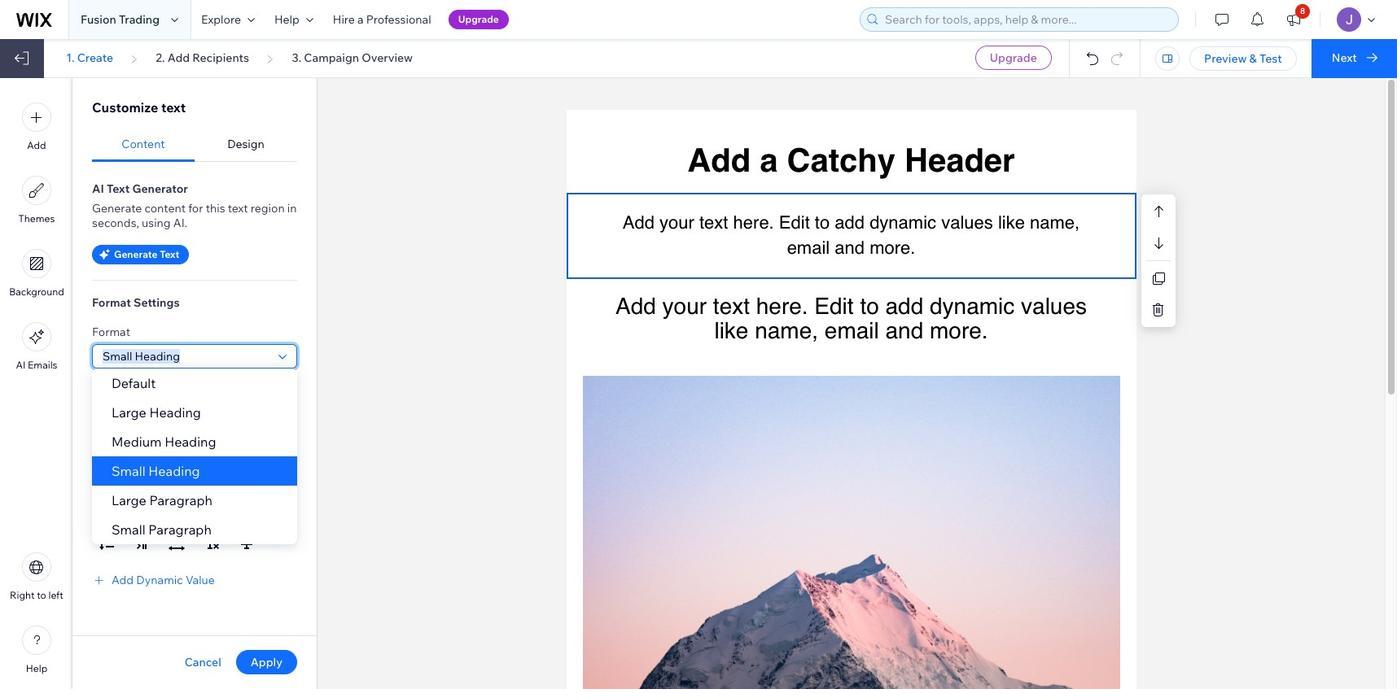 Task type: locate. For each thing, give the bounding box(es) containing it.
0 vertical spatial ai
[[92, 182, 104, 196]]

format
[[92, 296, 131, 310], [92, 325, 130, 340]]

2 small from the top
[[112, 522, 145, 538]]

help
[[274, 12, 300, 27], [26, 663, 47, 675]]

generate down 'seconds,'
[[114, 248, 158, 261]]

0 vertical spatial values
[[942, 213, 993, 233]]

1. create
[[66, 50, 113, 65]]

None field
[[98, 345, 274, 368], [98, 404, 206, 427], [98, 345, 274, 368], [98, 404, 206, 427]]

0 vertical spatial upgrade
[[458, 13, 499, 25]]

large down small heading
[[112, 493, 146, 509]]

3. campaign overview link
[[292, 50, 413, 65]]

1 vertical spatial to
[[860, 293, 879, 319]]

heading down medium heading
[[148, 463, 200, 480]]

1 horizontal spatial a
[[760, 142, 778, 179]]

medium heading
[[112, 434, 216, 450]]

help down right to left
[[26, 663, 47, 675]]

0 vertical spatial large
[[112, 405, 146, 421]]

right
[[10, 590, 35, 602]]

tab list
[[92, 127, 297, 162]]

overview
[[362, 50, 413, 65]]

2 large from the top
[[112, 493, 146, 509]]

0 vertical spatial text
[[107, 182, 130, 196]]

0 vertical spatial like
[[998, 213, 1025, 233]]

1 horizontal spatial ai
[[92, 182, 104, 196]]

0 vertical spatial upgrade button
[[448, 10, 509, 29]]

1 vertical spatial add
[[886, 293, 924, 319]]

add
[[168, 50, 190, 65], [27, 139, 46, 151], [688, 142, 751, 179], [623, 213, 655, 233], [616, 293, 656, 319], [112, 573, 134, 588]]

0 horizontal spatial upgrade button
[[448, 10, 509, 29]]

large
[[112, 405, 146, 421], [112, 493, 146, 509]]

0 vertical spatial help button
[[265, 0, 323, 39]]

text
[[161, 99, 186, 116], [228, 201, 248, 216], [700, 213, 729, 233], [713, 293, 750, 319]]

fusion trading
[[81, 12, 160, 27]]

0 vertical spatial add
[[835, 213, 865, 233]]

heading
[[149, 405, 201, 421], [165, 434, 216, 450], [148, 463, 200, 480]]

ai left emails
[[16, 359, 26, 371]]

help button down right to left
[[22, 626, 51, 675]]

1 horizontal spatial text
[[160, 248, 180, 261]]

here.
[[733, 213, 774, 233], [756, 293, 808, 319]]

0 horizontal spatial a
[[358, 12, 364, 27]]

2.
[[156, 50, 165, 65]]

small heading option
[[92, 457, 297, 486]]

add your text here. edit to add dynamic values like name, email and more.
[[623, 213, 1085, 258], [616, 293, 1094, 344]]

next
[[1332, 50, 1358, 65]]

ai emails
[[16, 359, 57, 371]]

1 large from the top
[[112, 405, 146, 421]]

1 horizontal spatial name,
[[1030, 213, 1080, 233]]

0 horizontal spatial and
[[835, 238, 865, 258]]

add dynamic value button
[[92, 573, 215, 588]]

0 vertical spatial paragraph
[[149, 493, 213, 509]]

professional
[[366, 12, 431, 27]]

upgrade button
[[448, 10, 509, 29], [976, 46, 1052, 70]]

1 horizontal spatial and
[[886, 318, 924, 344]]

next button
[[1312, 39, 1398, 78]]

small for small heading
[[112, 463, 145, 480]]

1 vertical spatial a
[[760, 142, 778, 179]]

1 vertical spatial values
[[1021, 293, 1087, 319]]

1 horizontal spatial to
[[815, 213, 830, 233]]

0 horizontal spatial upgrade
[[458, 13, 499, 25]]

1 vertical spatial more.
[[930, 318, 988, 344]]

your
[[660, 213, 695, 233], [663, 293, 707, 319]]

generate
[[92, 201, 142, 216], [114, 248, 158, 261]]

3.
[[292, 50, 302, 65]]

1 vertical spatial generate
[[114, 248, 158, 261]]

for
[[188, 201, 203, 216]]

heading inside option
[[148, 463, 200, 480]]

0 vertical spatial a
[[358, 12, 364, 27]]

add
[[835, 213, 865, 233], [886, 293, 924, 319]]

1 vertical spatial text
[[160, 248, 180, 261]]

email
[[787, 238, 830, 258], [825, 318, 879, 344]]

create
[[77, 50, 113, 65]]

1 horizontal spatial help button
[[265, 0, 323, 39]]

name,
[[1030, 213, 1080, 233], [755, 318, 819, 344]]

ai
[[92, 182, 104, 196], [16, 359, 26, 371]]

0 vertical spatial your
[[660, 213, 695, 233]]

catchy
[[787, 142, 896, 179]]

1 format from the top
[[92, 296, 131, 310]]

1 vertical spatial here.
[[756, 293, 808, 319]]

upgrade right the professional at the left top of the page
[[458, 13, 499, 25]]

generate down generator
[[92, 201, 142, 216]]

1 horizontal spatial upgrade button
[[976, 46, 1052, 70]]

0 vertical spatial small
[[112, 463, 145, 480]]

0 vertical spatial format
[[92, 296, 131, 310]]

0 horizontal spatial help
[[26, 663, 47, 675]]

add button
[[22, 103, 51, 151]]

1 vertical spatial name,
[[755, 318, 819, 344]]

0 horizontal spatial edit
[[779, 213, 810, 233]]

1 horizontal spatial help
[[274, 12, 300, 27]]

edit
[[779, 213, 810, 233], [815, 293, 854, 319]]

text
[[107, 182, 130, 196], [160, 248, 180, 261]]

left
[[48, 590, 63, 602]]

ai inside button
[[16, 359, 26, 371]]

header
[[905, 142, 1015, 179]]

1 vertical spatial help button
[[22, 626, 51, 675]]

1 vertical spatial large
[[112, 493, 146, 509]]

upgrade down the search for tools, apps, help & more... field
[[990, 50, 1037, 65]]

0 vertical spatial generate
[[92, 201, 142, 216]]

paragraph down the small heading option
[[149, 493, 213, 509]]

small down large paragraph
[[112, 522, 145, 538]]

paragraph down large paragraph
[[148, 522, 212, 538]]

help button
[[265, 0, 323, 39], [22, 626, 51, 675]]

text down ai.
[[160, 248, 180, 261]]

help button up 3.
[[265, 0, 323, 39]]

generate inside ai text generator generate content for this text region in seconds, using ai.
[[92, 201, 142, 216]]

1 vertical spatial format
[[92, 325, 130, 340]]

2 vertical spatial heading
[[148, 463, 200, 480]]

format down the format settings
[[92, 325, 130, 340]]

text inside button
[[160, 248, 180, 261]]

1 vertical spatial small
[[112, 522, 145, 538]]

0 horizontal spatial ai
[[16, 359, 26, 371]]

dynamic
[[870, 213, 937, 233], [930, 293, 1015, 319]]

0 vertical spatial dynamic
[[870, 213, 937, 233]]

generate text button
[[92, 245, 189, 265]]

large down the default
[[112, 405, 146, 421]]

2 format from the top
[[92, 325, 130, 340]]

background
[[9, 286, 64, 298]]

paragraph
[[149, 493, 213, 509], [148, 522, 212, 538]]

1 vertical spatial edit
[[815, 293, 854, 319]]

1 vertical spatial and
[[886, 318, 924, 344]]

small down styles
[[112, 463, 145, 480]]

text inside ai text generator generate content for this text region in seconds, using ai.
[[107, 182, 130, 196]]

heading up medium heading
[[149, 405, 201, 421]]

upgrade button right the professional at the left top of the page
[[448, 10, 509, 29]]

2 horizontal spatial to
[[860, 293, 879, 319]]

0 vertical spatial email
[[787, 238, 830, 258]]

1 vertical spatial heading
[[165, 434, 216, 450]]

1 vertical spatial paragraph
[[148, 522, 212, 538]]

a for catchy
[[760, 142, 778, 179]]

more.
[[870, 238, 916, 258], [930, 318, 988, 344]]

list box
[[92, 369, 297, 545]]

a
[[358, 12, 364, 27], [760, 142, 778, 179]]

values
[[942, 213, 993, 233], [1021, 293, 1087, 319]]

generate inside button
[[114, 248, 158, 261]]

heading up the small heading option
[[165, 434, 216, 450]]

text for ai
[[107, 182, 130, 196]]

1 horizontal spatial add
[[886, 293, 924, 319]]

3. campaign overview
[[292, 50, 413, 65]]

format left settings
[[92, 296, 131, 310]]

and
[[835, 238, 865, 258], [886, 318, 924, 344]]

apply
[[251, 656, 283, 670]]

1 horizontal spatial more.
[[930, 318, 988, 344]]

region
[[251, 201, 285, 216]]

add dynamic value
[[112, 573, 215, 588]]

preview & test button
[[1190, 46, 1297, 71]]

1 vertical spatial upgrade
[[990, 50, 1037, 65]]

paragraph for large paragraph
[[149, 493, 213, 509]]

a left "catchy"
[[760, 142, 778, 179]]

explore
[[201, 12, 241, 27]]

0 horizontal spatial to
[[37, 590, 46, 602]]

8
[[1301, 6, 1306, 16]]

content button
[[92, 127, 195, 162]]

0 vertical spatial and
[[835, 238, 865, 258]]

upgrade button down the search for tools, apps, help & more... field
[[976, 46, 1052, 70]]

0 vertical spatial heading
[[149, 405, 201, 421]]

hire a professional
[[333, 12, 431, 27]]

1 vertical spatial your
[[663, 293, 707, 319]]

ai up 'seconds,'
[[92, 182, 104, 196]]

like
[[998, 213, 1025, 233], [715, 318, 749, 344]]

to
[[815, 213, 830, 233], [860, 293, 879, 319], [37, 590, 46, 602]]

add inside button
[[27, 139, 46, 151]]

0 vertical spatial to
[[815, 213, 830, 233]]

Search for tools, apps, help & more... field
[[880, 8, 1174, 31]]

ai emails button
[[16, 323, 57, 371]]

help up 3.
[[274, 12, 300, 27]]

medium
[[112, 434, 162, 450]]

upgrade
[[458, 13, 499, 25], [990, 50, 1037, 65]]

1 small from the top
[[112, 463, 145, 480]]

small inside option
[[112, 463, 145, 480]]

0 horizontal spatial more.
[[870, 238, 916, 258]]

text for generate
[[160, 248, 180, 261]]

2 vertical spatial to
[[37, 590, 46, 602]]

text up 'seconds,'
[[107, 182, 130, 196]]

1 vertical spatial ai
[[16, 359, 26, 371]]

format for format
[[92, 325, 130, 340]]

1 vertical spatial like
[[715, 318, 749, 344]]

fonts
[[92, 384, 122, 398]]

0 horizontal spatial text
[[107, 182, 130, 196]]

0 horizontal spatial like
[[715, 318, 749, 344]]

ai inside ai text generator generate content for this text region in seconds, using ai.
[[92, 182, 104, 196]]

a right hire
[[358, 12, 364, 27]]

1 horizontal spatial values
[[1021, 293, 1087, 319]]



Task type: vqa. For each thing, say whether or not it's contained in the screenshot.
the rightmost EDIT
yes



Task type: describe. For each thing, give the bounding box(es) containing it.
right to left
[[10, 590, 63, 602]]

customize text
[[92, 99, 186, 116]]

cancel button
[[185, 656, 221, 670]]

text inside ai text generator generate content for this text region in seconds, using ai.
[[228, 201, 248, 216]]

1 horizontal spatial edit
[[815, 293, 854, 319]]

using
[[142, 216, 171, 230]]

0 vertical spatial here.
[[733, 213, 774, 233]]

0 horizontal spatial values
[[942, 213, 993, 233]]

2. add recipients link
[[156, 50, 249, 65]]

heading for small heading
[[148, 463, 200, 480]]

preview & test
[[1205, 51, 1283, 66]]

right to left button
[[10, 553, 63, 602]]

list box containing default
[[92, 369, 297, 545]]

small for small paragraph
[[112, 522, 145, 538]]

ai for ai text generator generate content for this text region in seconds, using ai.
[[92, 182, 104, 196]]

dynamic
[[136, 573, 183, 588]]

0 vertical spatial more.
[[870, 238, 916, 258]]

settings
[[134, 296, 180, 310]]

large heading
[[112, 405, 201, 421]]

cancel
[[185, 656, 221, 670]]

ai.
[[173, 216, 187, 230]]

tab list containing content
[[92, 127, 297, 162]]

trading
[[119, 12, 160, 27]]

design
[[227, 137, 265, 151]]

1 horizontal spatial upgrade
[[990, 50, 1037, 65]]

1 horizontal spatial like
[[998, 213, 1025, 233]]

1. create link
[[66, 50, 113, 65]]

styles
[[92, 442, 125, 457]]

format for format settings
[[92, 296, 131, 310]]

small paragraph
[[112, 522, 212, 538]]

background button
[[9, 249, 64, 298]]

value
[[186, 573, 215, 588]]

0 vertical spatial name,
[[1030, 213, 1080, 233]]

2. add recipients
[[156, 50, 249, 65]]

small heading
[[112, 463, 200, 480]]

0 horizontal spatial name,
[[755, 318, 819, 344]]

1 vertical spatial add your text here. edit to add dynamic values like name, email and more.
[[616, 293, 1094, 344]]

campaign
[[304, 50, 359, 65]]

recipients
[[193, 50, 249, 65]]

1 vertical spatial email
[[825, 318, 879, 344]]

format settings
[[92, 296, 180, 310]]

&
[[1250, 51, 1257, 66]]

1.
[[66, 50, 75, 65]]

this
[[206, 201, 225, 216]]

content
[[145, 201, 186, 216]]

customize
[[92, 99, 158, 116]]

0 vertical spatial edit
[[779, 213, 810, 233]]

themes
[[18, 213, 55, 225]]

themes button
[[18, 176, 55, 225]]

design button
[[195, 127, 297, 162]]

test
[[1260, 51, 1283, 66]]

0 horizontal spatial help button
[[22, 626, 51, 675]]

seconds,
[[92, 216, 139, 230]]

hire a professional link
[[323, 0, 441, 39]]

default
[[112, 375, 156, 392]]

1 vertical spatial upgrade button
[[976, 46, 1052, 70]]

large for large heading
[[112, 405, 146, 421]]

heading for large heading
[[149, 405, 201, 421]]

0 vertical spatial help
[[274, 12, 300, 27]]

add a catchy header
[[688, 142, 1015, 179]]

generator
[[132, 182, 188, 196]]

generate text
[[114, 248, 180, 261]]

preview
[[1205, 51, 1247, 66]]

in
[[287, 201, 297, 216]]

1 vertical spatial help
[[26, 663, 47, 675]]

large paragraph
[[112, 493, 213, 509]]

0 vertical spatial add your text here. edit to add dynamic values like name, email and more.
[[623, 213, 1085, 258]]

1 vertical spatial dynamic
[[930, 293, 1015, 319]]

content
[[122, 137, 165, 151]]

heading for medium heading
[[165, 434, 216, 450]]

a for professional
[[358, 12, 364, 27]]

large for large paragraph
[[112, 493, 146, 509]]

8 button
[[1276, 0, 1312, 39]]

apply button
[[236, 651, 297, 675]]

to inside button
[[37, 590, 46, 602]]

paragraph for small paragraph
[[148, 522, 212, 538]]

emails
[[28, 359, 57, 371]]

0 horizontal spatial add
[[835, 213, 865, 233]]

ai for ai emails
[[16, 359, 26, 371]]

fusion
[[81, 12, 116, 27]]

ai text generator generate content for this text region in seconds, using ai.
[[92, 182, 297, 230]]

hire
[[333, 12, 355, 27]]



